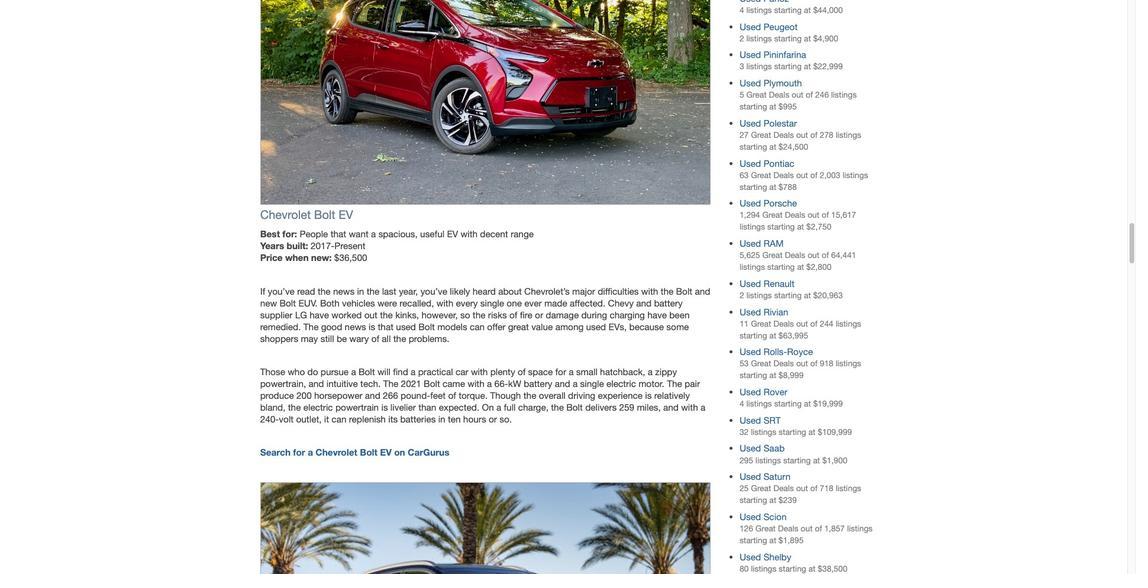 Task type: describe. For each thing, give the bounding box(es) containing it.
2017-
[[311, 241, 335, 251]]

1 vertical spatial is
[[646, 390, 652, 401]]

at inside used srt 32 listings starting at $109,999
[[809, 427, 816, 437]]

deals for saturn
[[774, 484, 794, 493]]

rolls-
[[764, 347, 788, 357]]

used rolls-royce link
[[740, 347, 814, 357]]

starting inside "used pininfarina 3 listings starting at $22,999"
[[775, 62, 802, 71]]

experience
[[598, 390, 643, 401]]

starting inside 5,625 great deals out of 64,441 listings starting at
[[768, 262, 795, 272]]

$109,999
[[818, 427, 853, 437]]

overall
[[539, 390, 566, 401]]

shoppers
[[260, 333, 299, 344]]

63 great deals out of 2,003 listings starting at
[[740, 170, 869, 192]]

listings inside used shelby 80 listings starting at $38,500
[[751, 564, 777, 574]]

listings inside 1,294 great deals out of 15,617 listings starting at
[[740, 222, 766, 232]]

used saab link
[[740, 443, 785, 454]]

great for scion
[[756, 524, 776, 533]]

among
[[556, 321, 584, 332]]

out for used polestar
[[797, 130, 809, 140]]

0 horizontal spatial for
[[293, 447, 305, 458]]

present
[[335, 241, 366, 251]]

a left 66-
[[487, 378, 492, 389]]

great for plymouth
[[747, 90, 767, 100]]

with inside 'best for: people that want a spacious, useful ev with decent range years built: 2017-present price when new: $36,500'
[[461, 229, 478, 239]]

used rivian link
[[740, 306, 789, 317]]

of for used polestar
[[811, 130, 818, 140]]

delivers
[[586, 402, 617, 413]]

rover
[[764, 387, 788, 397]]

200
[[297, 390, 312, 401]]

246
[[816, 90, 829, 100]]

or inside if you've read the news in the last year, you've likely heard about chevrolet's major difficulties with the bolt and new bolt euv. both vehicles were recalled, with every single one ever made affected. chevy and battery supplier lg have worked out the kinks, however, so the risks of fire or damage during charging have been remedied. the good news is that used bolt models can offer great value among used evs, because some shoppers may still be wary of all the problems.
[[535, 309, 544, 320]]

used porsche link
[[740, 198, 798, 209]]

$24,500
[[779, 142, 809, 152]]

lg
[[295, 309, 307, 320]]

$995
[[779, 102, 797, 111]]

starting inside used renault 2 listings starting at $20,963
[[775, 291, 802, 300]]

15,617
[[832, 210, 857, 220]]

replenish
[[349, 414, 386, 425]]

with right difficulties
[[642, 286, 659, 296]]

the up the charge,
[[524, 390, 537, 401]]

can inside those who do pursue a bolt will find a practical car with plenty of space for a small hatchback, a zippy powertrain, and intuitive tech. the 2021 bolt came with a 66-kw battery and a single electric motor. the pair produce 200 horsepower and 266 pound-feet of torque. though the overall driving experience is relatively bland, the electric powertrain is livelier than expected. on a full charge, the bolt delivers 259 miles, and with a 240-volt outlet, it can replenish its batteries in ten hours or so.
[[332, 414, 347, 425]]

best for: people that want a spacious, useful ev with decent range years built: 2017-present price when new: $36,500
[[260, 229, 534, 263]]

1 used from the left
[[396, 321, 416, 332]]

bolt up supplier
[[280, 298, 296, 308]]

1,294
[[740, 210, 761, 220]]

1 horizontal spatial ev
[[380, 447, 392, 458]]

hatchback,
[[600, 366, 646, 377]]

0 horizontal spatial electric
[[304, 402, 333, 413]]

for inside those who do pursue a bolt will find a practical car with plenty of space for a small hatchback, a zippy powertrain, and intuitive tech. the 2021 bolt came with a 66-kw battery and a single electric motor. the pair produce 200 horsepower and 266 pound-feet of torque. though the overall driving experience is relatively bland, the electric powertrain is livelier than expected. on a full charge, the bolt delivers 259 miles, and with a 240-volt outlet, it can replenish its batteries in ten hours or so.
[[556, 366, 567, 377]]

at inside the used peugeot 2 listings starting at $4,900
[[805, 34, 812, 43]]

price
[[260, 253, 283, 263]]

out for used porsche
[[808, 210, 820, 220]]

a up 2021
[[411, 366, 416, 377]]

great for rolls-
[[751, 359, 772, 368]]

used for used porsche
[[740, 198, 762, 209]]

2021
[[401, 378, 421, 389]]

listings up the used peugeot 'link'
[[747, 5, 772, 15]]

at inside 25 great deals out of 718 listings starting at
[[770, 496, 777, 505]]

ever
[[525, 298, 542, 308]]

53
[[740, 359, 749, 368]]

the up been
[[661, 286, 674, 296]]

out for used pontiac
[[797, 170, 809, 180]]

the right so
[[473, 309, 486, 320]]

at inside '63 great deals out of 2,003 listings starting at'
[[770, 182, 777, 192]]

rivian
[[764, 306, 789, 317]]

starting inside 5 great deals out of 246 listings starting at
[[740, 102, 768, 111]]

out inside if you've read the news in the last year, you've likely heard about chevrolet's major difficulties with the bolt and new bolt euv. both vehicles were recalled, with every single one ever made affected. chevy and battery supplier lg have worked out the kinks, however, so the risks of fire or damage during charging have been remedied. the good news is that used bolt models can offer great value among used evs, because some shoppers may still be wary of all the problems.
[[365, 309, 378, 320]]

major
[[573, 286, 596, 296]]

affected.
[[570, 298, 606, 308]]

25 great deals out of 718 listings starting at
[[740, 484, 862, 505]]

those who do pursue a bolt will find a practical car with plenty of space for a small hatchback, a zippy powertrain, and intuitive tech. the 2021 bolt came with a 66-kw battery and a single electric motor. the pair produce 200 horsepower and 266 pound-feet of torque. though the overall driving experience is relatively bland, the electric powertrain is livelier than expected. on a full charge, the bolt delivers 259 miles, and with a 240-volt outlet, it can replenish its batteries in ten hours or so.
[[260, 366, 706, 425]]

can inside if you've read the news in the last year, you've likely heard about chevrolet's major difficulties with the bolt and new bolt euv. both vehicles were recalled, with every single one ever made affected. chevy and battery supplier lg have worked out the kinks, however, so the risks of fire or damage during charging have been remedied. the good news is that used bolt models can offer great value among used evs, because some shoppers may still be wary of all the problems.
[[470, 321, 485, 332]]

used for used peugeot 2 listings starting at $4,900
[[740, 21, 762, 32]]

is inside if you've read the news in the last year, you've likely heard about chevrolet's major difficulties with the bolt and new bolt euv. both vehicles were recalled, with every single one ever made affected. chevy and battery supplier lg have worked out the kinks, however, so the risks of fire or damage during charging have been remedied. the good news is that used bolt models can offer great value among used evs, because some shoppers may still be wary of all the problems.
[[369, 321, 376, 332]]

used plymouth link
[[740, 78, 803, 88]]

its
[[389, 414, 398, 425]]

that inside if you've read the news in the last year, you've likely heard about chevrolet's major difficulties with the bolt and new bolt euv. both vehicles were recalled, with every single one ever made affected. chevy and battery supplier lg have worked out the kinks, however, so the risks of fire or damage during charging have been remedied. the good news is that used bolt models can offer great value among used evs, because some shoppers may still be wary of all the problems.
[[378, 321, 394, 332]]

vehicles
[[342, 298, 375, 308]]

deals for porsche
[[785, 210, 806, 220]]

at inside 5 great deals out of 246 listings starting at
[[770, 102, 777, 111]]

used saab 295 listings starting at $1,900
[[740, 443, 848, 465]]

bolt up problems.
[[419, 321, 435, 332]]

ev inside 'best for: people that want a spacious, useful ev with decent range years built: 2017-present price when new: $36,500'
[[447, 229, 458, 239]]

the left last
[[367, 286, 380, 296]]

of for used rolls-royce
[[811, 359, 818, 368]]

motor.
[[639, 378, 665, 389]]

deals for scion
[[779, 524, 799, 533]]

will
[[378, 366, 391, 377]]

expected.
[[439, 402, 480, 413]]

some
[[667, 321, 689, 332]]

$2,800
[[807, 262, 832, 272]]

of down one
[[510, 309, 518, 320]]

32
[[740, 427, 749, 437]]

srt
[[764, 415, 781, 426]]

so
[[461, 309, 470, 320]]

starting inside 27 great deals out of 278 listings starting at
[[740, 142, 768, 152]]

a left full
[[497, 402, 502, 413]]

because
[[630, 321, 664, 332]]

made
[[545, 298, 568, 308]]

a up intuitive
[[351, 366, 356, 377]]

deals for ram
[[785, 251, 806, 260]]

bolt up people
[[314, 208, 336, 222]]

$8,999
[[779, 371, 804, 380]]

$36,500
[[334, 253, 367, 263]]

listings inside 27 great deals out of 278 listings starting at
[[836, 130, 862, 140]]

bolt down driving
[[567, 402, 583, 413]]

at inside 53 great deals out of 918 listings starting at
[[770, 371, 777, 380]]

single inside if you've read the news in the last year, you've likely heard about chevrolet's major difficulties with the bolt and new bolt euv. both vehicles were recalled, with every single one ever made affected. chevy and battery supplier lg have worked out the kinks, however, so the risks of fire or damage during charging have been remedied. the good news is that used bolt models can offer great value among used evs, because some shoppers may still be wary of all the problems.
[[481, 298, 505, 308]]

used rivian
[[740, 306, 789, 317]]

used pontiac
[[740, 158, 795, 169]]

the inside if you've read the news in the last year, you've likely heard about chevrolet's major difficulties with the bolt and new bolt euv. both vehicles were recalled, with every single one ever made affected. chevy and battery supplier lg have worked out the kinks, however, so the risks of fire or damage during charging have been remedied. the good news is that used bolt models can offer great value among used evs, because some shoppers may still be wary of all the problems.
[[304, 321, 319, 332]]

saturn
[[764, 471, 791, 482]]

used rover link
[[740, 387, 788, 397]]

at inside 1,294 great deals out of 15,617 listings starting at
[[798, 222, 805, 232]]

4 inside the used rover 4 listings starting at $19,999
[[740, 399, 745, 409]]

the up both
[[318, 286, 331, 296]]

used for used ram
[[740, 238, 762, 249]]

27
[[740, 130, 749, 140]]

horsepower
[[314, 390, 363, 401]]

listings inside the used peugeot 2 listings starting at $4,900
[[747, 34, 772, 43]]

$19,999
[[814, 399, 843, 409]]

2 used from the left
[[587, 321, 606, 332]]

listings inside 53 great deals out of 918 listings starting at
[[836, 359, 862, 368]]

however,
[[422, 309, 458, 320]]

out for used scion
[[801, 524, 813, 533]]

used pininfarina link
[[740, 49, 807, 60]]

$2,750
[[807, 222, 832, 232]]

of up kw
[[518, 366, 526, 377]]

recalled,
[[400, 298, 434, 308]]

a inside 'best for: people that want a spacious, useful ev with decent range years built: 2017-present price when new: $36,500'
[[371, 229, 376, 239]]

fire
[[520, 309, 533, 320]]

battery inside if you've read the news in the last year, you've likely heard about chevrolet's major difficulties with the bolt and new bolt euv. both vehicles were recalled, with every single one ever made affected. chevy and battery supplier lg have worked out the kinks, however, so the risks of fire or damage during charging have been remedied. the good news is that used bolt models can offer great value among used evs, because some shoppers may still be wary of all the problems.
[[655, 298, 683, 308]]

starting inside the 11 great deals out of 244 listings starting at
[[740, 331, 768, 340]]

a up driving
[[573, 378, 578, 389]]

starting inside used srt 32 listings starting at $109,999
[[779, 427, 807, 437]]

1 vertical spatial news
[[345, 321, 366, 332]]

bolt left on
[[360, 447, 378, 458]]

starting up peugeot
[[775, 5, 802, 15]]

with down relatively
[[682, 402, 699, 413]]

1 horizontal spatial the
[[383, 378, 399, 389]]

used for used srt 32 listings starting at $109,999
[[740, 415, 762, 426]]

royce
[[788, 347, 814, 357]]

2022 chevrolet bolt ev review lead in image
[[260, 0, 711, 205]]

of down came
[[449, 390, 456, 401]]

when
[[285, 253, 309, 263]]

used shelby link
[[740, 552, 792, 562]]

of for used porsche
[[822, 210, 829, 220]]

been
[[670, 309, 690, 320]]

range
[[511, 229, 534, 239]]

240-
[[260, 414, 279, 425]]

starting inside 25 great deals out of 718 listings starting at
[[740, 496, 768, 505]]

of for used ram
[[822, 251, 829, 260]]

with up torque.
[[468, 378, 485, 389]]

about
[[499, 286, 522, 296]]

used polestar
[[740, 118, 797, 128]]

used for used rivian
[[740, 306, 762, 317]]

of left all
[[372, 333, 380, 344]]

a right the "miles,"
[[701, 402, 706, 413]]

starting inside used saab 295 listings starting at $1,900
[[784, 456, 811, 465]]

used saturn link
[[740, 471, 791, 482]]

$1,900
[[823, 456, 848, 465]]

used peugeot link
[[740, 21, 798, 32]]

battery inside those who do pursue a bolt will find a practical car with plenty of space for a small hatchback, a zippy powertrain, and intuitive tech. the 2021 bolt came with a 66-kw battery and a single electric motor. the pair produce 200 horsepower and 266 pound-feet of torque. though the overall driving experience is relatively bland, the electric powertrain is livelier than expected. on a full charge, the bolt delivers 259 miles, and with a 240-volt outlet, it can replenish its batteries in ten hours or so.
[[524, 378, 553, 389]]

pontiac
[[764, 158, 795, 169]]

used for used renault 2 listings starting at $20,963
[[740, 278, 762, 289]]

used for used polestar
[[740, 118, 762, 128]]

great for porsche
[[763, 210, 783, 220]]

listings inside 5,625 great deals out of 64,441 listings starting at
[[740, 262, 766, 272]]

with up however,
[[437, 298, 454, 308]]

11 great deals out of 244 listings starting at
[[740, 319, 862, 340]]

shelby
[[764, 552, 792, 562]]

at inside 126 great deals out of 1,857 listings starting at
[[770, 536, 777, 545]]

for:
[[283, 229, 297, 239]]

a left small
[[569, 366, 574, 377]]

used rolls-royce
[[740, 347, 814, 357]]

starting inside 53 great deals out of 918 listings starting at
[[740, 371, 768, 380]]

wary
[[350, 333, 369, 344]]

listings inside the used rover 4 listings starting at $19,999
[[747, 399, 772, 409]]

27 great deals out of 278 listings starting at
[[740, 130, 862, 152]]

starting inside the used peugeot 2 listings starting at $4,900
[[775, 34, 802, 43]]

2 you've from the left
[[421, 286, 448, 296]]

at inside used renault 2 listings starting at $20,963
[[805, 291, 812, 300]]

at inside the used rover 4 listings starting at $19,999
[[805, 399, 812, 409]]

every
[[456, 298, 478, 308]]

if you've read the news in the last year, you've likely heard about chevrolet's major difficulties with the bolt and new bolt euv. both vehicles were recalled, with every single one ever made affected. chevy and battery supplier lg have worked out the kinks, however, so the risks of fire or damage during charging have been remedied. the good news is that used bolt models can offer great value among used evs, because some shoppers may still be wary of all the problems.
[[260, 286, 711, 344]]

good
[[321, 321, 342, 332]]

the down the 'were'
[[380, 309, 393, 320]]

great for saturn
[[751, 484, 772, 493]]



Task type: locate. For each thing, give the bounding box(es) containing it.
out for used ram
[[808, 251, 820, 260]]

out for used plymouth
[[792, 90, 804, 100]]

space
[[528, 366, 553, 377]]

listings right 278
[[836, 130, 862, 140]]

1 vertical spatial that
[[378, 321, 394, 332]]

deals for pontiac
[[774, 170, 794, 180]]

1 horizontal spatial can
[[470, 321, 485, 332]]

used for used pininfarina 3 listings starting at $22,999
[[740, 49, 762, 60]]

0 vertical spatial or
[[535, 309, 544, 320]]

of left 1,857
[[815, 524, 823, 533]]

at left '$44,000'
[[805, 5, 812, 15]]

used up 80
[[740, 552, 762, 562]]

great for pontiac
[[751, 170, 772, 180]]

or inside those who do pursue a bolt will find a practical car with plenty of space for a small hatchback, a zippy powertrain, and intuitive tech. the 2021 bolt came with a 66-kw battery and a single electric motor. the pair produce 200 horsepower and 266 pound-feet of torque. though the overall driving experience is relatively bland, the electric powertrain is livelier than expected. on a full charge, the bolt delivers 259 miles, and with a 240-volt outlet, it can replenish its batteries in ten hours or so.
[[489, 414, 497, 425]]

chevrolet bolt ev
[[260, 208, 353, 222]]

used up 11
[[740, 306, 762, 317]]

with right car
[[471, 366, 488, 377]]

1 vertical spatial 2
[[740, 291, 745, 300]]

out inside 1,294 great deals out of 15,617 listings starting at
[[808, 210, 820, 220]]

can right it at the left
[[332, 414, 347, 425]]

starting inside 1,294 great deals out of 15,617 listings starting at
[[768, 222, 795, 232]]

great inside 53 great deals out of 918 listings starting at
[[751, 359, 772, 368]]

used up 3
[[740, 49, 762, 60]]

used for used rover 4 listings starting at $19,999
[[740, 387, 762, 397]]

bolt up tech.
[[359, 366, 375, 377]]

at left $1,900
[[814, 456, 821, 465]]

out inside 53 great deals out of 918 listings starting at
[[797, 359, 809, 368]]

deals
[[769, 90, 790, 100], [774, 130, 794, 140], [774, 170, 794, 180], [785, 210, 806, 220], [785, 251, 806, 260], [774, 319, 794, 328], [774, 359, 794, 368], [774, 484, 794, 493], [779, 524, 799, 533]]

great for polestar
[[751, 130, 772, 140]]

1 vertical spatial in
[[439, 414, 446, 425]]

at left '$22,999'
[[805, 62, 812, 71]]

at left the $20,963
[[805, 291, 812, 300]]

at up used pontiac
[[770, 142, 777, 152]]

$44,000
[[814, 5, 843, 15]]

out inside 126 great deals out of 1,857 listings starting at
[[801, 524, 813, 533]]

at inside 27 great deals out of 278 listings starting at
[[770, 142, 777, 152]]

out inside 27 great deals out of 278 listings starting at
[[797, 130, 809, 140]]

you've up new
[[268, 286, 295, 296]]

out up $788 on the right top of page
[[797, 170, 809, 180]]

have
[[310, 309, 329, 320], [648, 309, 667, 320]]

listings right 718
[[836, 484, 862, 493]]

1 vertical spatial for
[[293, 447, 305, 458]]

listings inside 126 great deals out of 1,857 listings starting at
[[848, 524, 873, 533]]

spacious,
[[379, 229, 418, 239]]

used for used shelby 80 listings starting at $38,500
[[740, 552, 762, 562]]

of for used pontiac
[[811, 170, 818, 180]]

may
[[301, 333, 318, 344]]

feet
[[431, 390, 446, 401]]

1 vertical spatial single
[[581, 378, 604, 389]]

practical
[[418, 366, 453, 377]]

out for used saturn
[[797, 484, 809, 493]]

at inside 5,625 great deals out of 64,441 listings starting at
[[798, 262, 805, 272]]

relatively
[[655, 390, 690, 401]]

0 horizontal spatial battery
[[524, 378, 553, 389]]

out inside 5,625 great deals out of 64,441 listings starting at
[[808, 251, 820, 260]]

deals for rolls-
[[774, 359, 794, 368]]

used scion
[[740, 512, 787, 522]]

2 horizontal spatial ev
[[447, 229, 458, 239]]

starting inside '63 great deals out of 2,003 listings starting at'
[[740, 182, 768, 192]]

0 vertical spatial news
[[333, 286, 355, 296]]

listings down the used peugeot 'link'
[[747, 34, 772, 43]]

bolt
[[314, 208, 336, 222], [677, 286, 693, 296], [280, 298, 296, 308], [419, 321, 435, 332], [359, 366, 375, 377], [424, 378, 440, 389], [567, 402, 583, 413], [360, 447, 378, 458]]

0 horizontal spatial can
[[332, 414, 347, 425]]

of up $2,800
[[822, 251, 829, 260]]

listings down saab
[[756, 456, 782, 465]]

0 horizontal spatial is
[[369, 321, 376, 332]]

used srt link
[[740, 415, 781, 426]]

used inside used saab 295 listings starting at $1,900
[[740, 443, 762, 454]]

deals up $239
[[774, 484, 794, 493]]

1 horizontal spatial single
[[581, 378, 604, 389]]

listings down used rover link
[[747, 399, 772, 409]]

deals inside 27 great deals out of 278 listings starting at
[[774, 130, 794, 140]]

1 horizontal spatial is
[[382, 402, 388, 413]]

15 used from the top
[[740, 512, 762, 522]]

1 horizontal spatial used
[[587, 321, 606, 332]]

used for used saab 295 listings starting at $1,900
[[740, 443, 762, 454]]

used down 5,625
[[740, 278, 762, 289]]

0 vertical spatial for
[[556, 366, 567, 377]]

2 vertical spatial ev
[[380, 447, 392, 458]]

0 vertical spatial chevrolet
[[260, 208, 311, 222]]

2 horizontal spatial the
[[667, 378, 683, 389]]

at left the $2,750
[[798, 222, 805, 232]]

2 used from the top
[[740, 49, 762, 60]]

1 horizontal spatial for
[[556, 366, 567, 377]]

deals down porsche
[[785, 210, 806, 220]]

0 vertical spatial ev
[[339, 208, 353, 222]]

1 horizontal spatial in
[[439, 414, 446, 425]]

deals inside the 11 great deals out of 244 listings starting at
[[774, 319, 794, 328]]

2020 kia niro ev preview summaryimage image
[[260, 483, 711, 574]]

2 horizontal spatial is
[[646, 390, 652, 401]]

listings inside used saab 295 listings starting at $1,900
[[756, 456, 782, 465]]

used shelby 80 listings starting at $38,500
[[740, 552, 848, 574]]

the
[[304, 321, 319, 332], [383, 378, 399, 389], [667, 378, 683, 389]]

great down used rivian in the right bottom of the page
[[751, 319, 772, 328]]

2 have from the left
[[648, 309, 667, 320]]

great down used polestar link
[[751, 130, 772, 140]]

of left 246
[[806, 90, 813, 100]]

kw
[[508, 378, 522, 389]]

deals inside 1,294 great deals out of 15,617 listings starting at
[[785, 210, 806, 220]]

deals inside 25 great deals out of 718 listings starting at
[[774, 484, 794, 493]]

value
[[532, 321, 553, 332]]

of inside 27 great deals out of 278 listings starting at
[[811, 130, 818, 140]]

starting down 63
[[740, 182, 768, 192]]

the down overall
[[551, 402, 564, 413]]

pursue
[[321, 366, 349, 377]]

saab
[[764, 443, 785, 454]]

718
[[820, 484, 834, 493]]

that up all
[[378, 321, 394, 332]]

1 vertical spatial chevrolet
[[316, 447, 358, 458]]

4 up used srt link
[[740, 399, 745, 409]]

starting inside the used rover 4 listings starting at $19,999
[[775, 399, 802, 409]]

0 vertical spatial 4
[[740, 5, 745, 15]]

3 used from the top
[[740, 78, 762, 88]]

1 2 from the top
[[740, 34, 745, 43]]

1 vertical spatial 4
[[740, 399, 745, 409]]

chevrolet up for:
[[260, 208, 311, 222]]

278
[[820, 130, 834, 140]]

you've up recalled,
[[421, 286, 448, 296]]

1,857
[[825, 524, 845, 533]]

find
[[393, 366, 408, 377]]

of for used scion
[[815, 524, 823, 533]]

used down "during"
[[587, 321, 606, 332]]

0 horizontal spatial used
[[396, 321, 416, 332]]

still
[[321, 333, 334, 344]]

listings inside "used pininfarina 3 listings starting at $22,999"
[[747, 62, 772, 71]]

deals inside 5,625 great deals out of 64,441 listings starting at
[[785, 251, 806, 260]]

the
[[318, 286, 331, 296], [367, 286, 380, 296], [661, 286, 674, 296], [380, 309, 393, 320], [473, 309, 486, 320], [394, 333, 406, 344], [524, 390, 537, 401], [288, 402, 301, 413], [551, 402, 564, 413]]

1 vertical spatial can
[[332, 414, 347, 425]]

listings inside the 11 great deals out of 244 listings starting at
[[836, 319, 862, 328]]

great inside 1,294 great deals out of 15,617 listings starting at
[[763, 210, 783, 220]]

5 used from the top
[[740, 158, 762, 169]]

chevrolet down it at the left
[[316, 447, 358, 458]]

used up 126
[[740, 512, 762, 522]]

in inside if you've read the news in the last year, you've likely heard about chevrolet's major difficulties with the bolt and new bolt euv. both vehicles were recalled, with every single one ever made affected. chevy and battery supplier lg have worked out the kinks, however, so the risks of fire or damage during charging have been remedied. the good news is that used bolt models can offer great value among used evs, because some shoppers may still be wary of all the problems.
[[357, 286, 364, 296]]

best
[[260, 229, 280, 239]]

deals for polestar
[[774, 130, 794, 140]]

damage
[[546, 309, 579, 320]]

listings down 5,625
[[740, 262, 766, 272]]

53 great deals out of 918 listings starting at
[[740, 359, 862, 380]]

so.
[[500, 414, 512, 425]]

11 used from the top
[[740, 387, 762, 397]]

used up 5 at the top right
[[740, 78, 762, 88]]

ten
[[448, 414, 461, 425]]

used inside used shelby 80 listings starting at $38,500
[[740, 552, 762, 562]]

at inside used shelby 80 listings starting at $38,500
[[809, 564, 816, 574]]

great inside 5,625 great deals out of 64,441 listings starting at
[[763, 251, 783, 260]]

the right all
[[394, 333, 406, 344]]

starting down 126
[[740, 536, 768, 545]]

starting up renault
[[768, 262, 795, 272]]

deals inside '63 great deals out of 2,003 listings starting at'
[[774, 170, 794, 180]]

single down small
[[581, 378, 604, 389]]

great down used pontiac
[[751, 170, 772, 180]]

2 vertical spatial is
[[382, 402, 388, 413]]

new:
[[311, 253, 332, 263]]

deals down polestar
[[774, 130, 794, 140]]

used porsche
[[740, 198, 798, 209]]

used up "295"
[[740, 443, 762, 454]]

deals up renault
[[785, 251, 806, 260]]

14 used from the top
[[740, 471, 762, 482]]

out up $239
[[797, 484, 809, 493]]

listings down used shelby link
[[751, 564, 777, 574]]

used up 25
[[740, 471, 762, 482]]

of for used saturn
[[811, 484, 818, 493]]

2 inside the used peugeot 2 listings starting at $4,900
[[740, 34, 745, 43]]

1 horizontal spatial electric
[[607, 378, 636, 389]]

evs,
[[609, 321, 627, 332]]

1 vertical spatial ev
[[447, 229, 458, 239]]

0 vertical spatial is
[[369, 321, 376, 332]]

used renault 2 listings starting at $20,963
[[740, 278, 843, 300]]

used up 27
[[740, 118, 762, 128]]

used for used pontiac
[[740, 158, 762, 169]]

1 4 from the top
[[740, 5, 745, 15]]

2 4 from the top
[[740, 399, 745, 409]]

out
[[792, 90, 804, 100], [797, 130, 809, 140], [797, 170, 809, 180], [808, 210, 820, 220], [808, 251, 820, 260], [365, 309, 378, 320], [797, 319, 809, 328], [797, 359, 809, 368], [797, 484, 809, 493], [801, 524, 813, 533]]

1 you've from the left
[[268, 286, 295, 296]]

great
[[747, 90, 767, 100], [751, 130, 772, 140], [751, 170, 772, 180], [763, 210, 783, 220], [763, 251, 783, 260], [751, 319, 772, 328], [751, 359, 772, 368], [751, 484, 772, 493], [756, 524, 776, 533]]

porsche
[[764, 198, 798, 209]]

used ram link
[[740, 238, 784, 249]]

great for ram
[[763, 251, 783, 260]]

$20,963
[[814, 291, 843, 300]]

6 used from the top
[[740, 198, 762, 209]]

listings down the "1,294"
[[740, 222, 766, 232]]

0 horizontal spatial the
[[304, 321, 319, 332]]

2 2 from the top
[[740, 291, 745, 300]]

starting down 25
[[740, 496, 768, 505]]

4 used from the top
[[740, 118, 762, 128]]

powertrain,
[[260, 378, 306, 389]]

1 vertical spatial or
[[489, 414, 497, 425]]

listings inside '63 great deals out of 2,003 listings starting at'
[[843, 170, 869, 180]]

0 horizontal spatial single
[[481, 298, 505, 308]]

0 horizontal spatial you've
[[268, 286, 295, 296]]

deals inside 53 great deals out of 918 listings starting at
[[774, 359, 794, 368]]

great inside 27 great deals out of 278 listings starting at
[[751, 130, 772, 140]]

10 used from the top
[[740, 347, 762, 357]]

came
[[443, 378, 465, 389]]

66-
[[495, 378, 508, 389]]

powertrain
[[336, 402, 379, 413]]

at left $109,999
[[809, 427, 816, 437]]

great inside '63 great deals out of 2,003 listings starting at'
[[751, 170, 772, 180]]

1 horizontal spatial chevrolet
[[316, 447, 358, 458]]

0 horizontal spatial chevrolet
[[260, 208, 311, 222]]

2 inside used renault 2 listings starting at $20,963
[[740, 291, 745, 300]]

16 used from the top
[[740, 552, 762, 562]]

used up 32
[[740, 415, 762, 426]]

0 vertical spatial in
[[357, 286, 364, 296]]

of inside '63 great deals out of 2,003 listings starting at'
[[811, 170, 818, 180]]

the up volt
[[288, 402, 301, 413]]

deals for rivian
[[774, 319, 794, 328]]

want
[[349, 229, 369, 239]]

news up both
[[333, 286, 355, 296]]

of inside 5 great deals out of 246 listings starting at
[[806, 90, 813, 100]]

used for used plymouth
[[740, 78, 762, 88]]

of inside the 11 great deals out of 244 listings starting at
[[811, 319, 818, 328]]

used for used scion
[[740, 512, 762, 522]]

listings right 918
[[836, 359, 862, 368]]

used inside "used pininfarina 3 listings starting at $22,999"
[[740, 49, 762, 60]]

used inside used renault 2 listings starting at $20,963
[[740, 278, 762, 289]]

used down kinks,
[[396, 321, 416, 332]]

8 used from the top
[[740, 278, 762, 289]]

deals down plymouth
[[769, 90, 790, 100]]

0 horizontal spatial have
[[310, 309, 329, 320]]

full
[[504, 402, 516, 413]]

0 horizontal spatial that
[[331, 229, 346, 239]]

1 horizontal spatial have
[[648, 309, 667, 320]]

$63,995
[[779, 331, 809, 340]]

bolt up been
[[677, 286, 693, 296]]

ev
[[339, 208, 353, 222], [447, 229, 458, 239], [380, 447, 392, 458]]

at inside used saab 295 listings starting at $1,900
[[814, 456, 821, 465]]

a down outlet,
[[308, 447, 313, 458]]

great for rivian
[[751, 319, 772, 328]]

on
[[394, 447, 405, 458]]

0 horizontal spatial or
[[489, 414, 497, 425]]

listings right 3
[[747, 62, 772, 71]]

0 vertical spatial battery
[[655, 298, 683, 308]]

chevrolet
[[260, 208, 311, 222], [316, 447, 358, 458]]

out inside 5 great deals out of 246 listings starting at
[[792, 90, 804, 100]]

starting inside used shelby 80 listings starting at $38,500
[[779, 564, 807, 574]]

295
[[740, 456, 754, 465]]

for right space at bottom
[[556, 366, 567, 377]]

of up the $2,750
[[822, 210, 829, 220]]

out inside 25 great deals out of 718 listings starting at
[[797, 484, 809, 493]]

of for used plymouth
[[806, 90, 813, 100]]

a right the want
[[371, 229, 376, 239]]

0 vertical spatial single
[[481, 298, 505, 308]]

used inside the used peugeot 2 listings starting at $4,900
[[740, 21, 762, 32]]

built:
[[287, 241, 308, 251]]

of left 918
[[811, 359, 818, 368]]

tech.
[[361, 378, 381, 389]]

who
[[288, 366, 305, 377]]

starting down saab
[[784, 456, 811, 465]]

great inside 126 great deals out of 1,857 listings starting at
[[756, 524, 776, 533]]

read
[[297, 286, 315, 296]]

great down "used scion"
[[756, 524, 776, 533]]

pair
[[685, 378, 700, 389]]

126 great deals out of 1,857 listings starting at
[[740, 524, 873, 545]]

at left $2,800
[[798, 262, 805, 272]]

a up motor.
[[648, 366, 653, 377]]

at left $19,999
[[805, 399, 812, 409]]

bland,
[[260, 402, 286, 413]]

used up "53"
[[740, 347, 762, 357]]

deals inside 126 great deals out of 1,857 listings starting at
[[779, 524, 799, 533]]

$1,895
[[779, 536, 804, 545]]

2 for used peugeot
[[740, 34, 745, 43]]

9 used from the top
[[740, 306, 762, 317]]

bolt down practical
[[424, 378, 440, 389]]

starting down "53"
[[740, 371, 768, 380]]

listings right 1,857
[[848, 524, 873, 533]]

is down 266
[[382, 402, 388, 413]]

of inside 1,294 great deals out of 15,617 listings starting at
[[822, 210, 829, 220]]

13 used from the top
[[740, 443, 762, 454]]

deals inside 5 great deals out of 246 listings starting at
[[769, 90, 790, 100]]

2
[[740, 34, 745, 43], [740, 291, 745, 300]]

used srt 32 listings starting at $109,999
[[740, 415, 853, 437]]

were
[[378, 298, 397, 308]]

0 vertical spatial that
[[331, 229, 346, 239]]

out up the $2,750
[[808, 210, 820, 220]]

at left $788 on the right top of page
[[770, 182, 777, 192]]

0 vertical spatial 2
[[740, 34, 745, 43]]

single up risks
[[481, 298, 505, 308]]

chevy
[[608, 298, 634, 308]]

2 up used rivian in the right bottom of the page
[[740, 291, 745, 300]]

1 horizontal spatial you've
[[421, 286, 448, 296]]

euv.
[[299, 298, 318, 308]]

listings inside 5 great deals out of 246 listings starting at
[[832, 90, 857, 100]]

starting down 5 at the top right
[[740, 102, 768, 111]]

1 vertical spatial battery
[[524, 378, 553, 389]]

than
[[419, 402, 437, 413]]

at inside "used pininfarina 3 listings starting at $22,999"
[[805, 62, 812, 71]]

out for used rivian
[[797, 319, 809, 328]]

ev left on
[[380, 447, 392, 458]]

of inside 126 great deals out of 1,857 listings starting at
[[815, 524, 823, 533]]

used pontiac link
[[740, 158, 795, 169]]

1 horizontal spatial battery
[[655, 298, 683, 308]]

used inside the used rover 4 listings starting at $19,999
[[740, 387, 762, 397]]

7 used from the top
[[740, 238, 762, 249]]

0 vertical spatial electric
[[607, 378, 636, 389]]

used pininfarina 3 listings starting at $22,999
[[740, 49, 843, 71]]

great inside 25 great deals out of 718 listings starting at
[[751, 484, 772, 493]]

out for used rolls-royce
[[797, 359, 809, 368]]

0 vertical spatial can
[[470, 321, 485, 332]]

2 for used renault
[[740, 291, 745, 300]]

used for used saturn
[[740, 471, 762, 482]]

used for used rolls-royce
[[740, 347, 762, 357]]

4 listings starting at $44,000
[[740, 5, 843, 15]]

problems.
[[409, 333, 450, 344]]

or left "so."
[[489, 414, 497, 425]]

listings inside used srt 32 listings starting at $109,999
[[751, 427, 777, 437]]

of left 718
[[811, 484, 818, 493]]

126
[[740, 524, 754, 533]]

is up wary
[[369, 321, 376, 332]]

1 horizontal spatial or
[[535, 309, 544, 320]]

1 have from the left
[[310, 309, 329, 320]]

renault
[[764, 278, 795, 289]]

5
[[740, 90, 745, 100]]

used up 63
[[740, 158, 762, 169]]

in inside those who do pursue a bolt will find a practical car with plenty of space for a small hatchback, a zippy powertrain, and intuitive tech. the 2021 bolt came with a 66-kw battery and a single electric motor. the pair produce 200 horsepower and 266 pound-feet of torque. though the overall driving experience is relatively bland, the electric powertrain is livelier than expected. on a full charge, the bolt delivers 259 miles, and with a 240-volt outlet, it can replenish its batteries in ten hours or so.
[[439, 414, 446, 425]]

1 used from the top
[[740, 21, 762, 32]]

used plymouth
[[740, 78, 803, 88]]

single inside those who do pursue a bolt will find a practical car with plenty of space for a small hatchback, a zippy powertrain, and intuitive tech. the 2021 bolt came with a 66-kw battery and a single electric motor. the pair produce 200 horsepower and 266 pound-feet of torque. though the overall driving experience is relatively bland, the electric powertrain is livelier than expected. on a full charge, the bolt delivers 259 miles, and with a 240-volt outlet, it can replenish its batteries in ten hours or so.
[[581, 378, 604, 389]]

listings inside 25 great deals out of 718 listings starting at
[[836, 484, 862, 493]]

great
[[508, 321, 529, 332]]

0 horizontal spatial ev
[[339, 208, 353, 222]]

of for used rivian
[[811, 319, 818, 328]]

used
[[396, 321, 416, 332], [587, 321, 606, 332]]

on
[[482, 402, 494, 413]]

produce
[[260, 390, 294, 401]]

that inside 'best for: people that want a spacious, useful ev with decent range years built: 2017-present price when new: $36,500'
[[331, 229, 346, 239]]

search
[[260, 447, 291, 458]]

decent
[[480, 229, 508, 239]]

the up relatively
[[667, 378, 683, 389]]

risks
[[488, 309, 507, 320]]

12 used from the top
[[740, 415, 762, 426]]

at inside the 11 great deals out of 244 listings starting at
[[770, 331, 777, 340]]

5,625 great deals out of 64,441 listings starting at
[[740, 251, 857, 272]]

great inside the 11 great deals out of 244 listings starting at
[[751, 319, 772, 328]]

listings down used renault 'link'
[[747, 291, 772, 300]]

0 horizontal spatial in
[[357, 286, 364, 296]]

listings inside used renault 2 listings starting at $20,963
[[747, 291, 772, 300]]

1 horizontal spatial that
[[378, 321, 394, 332]]

starting down rover
[[775, 399, 802, 409]]

be
[[337, 333, 347, 344]]

used up the "1,294"
[[740, 198, 762, 209]]

deals for plymouth
[[769, 90, 790, 100]]

starting inside 126 great deals out of 1,857 listings starting at
[[740, 536, 768, 545]]

worked
[[332, 309, 362, 320]]

1 vertical spatial electric
[[304, 402, 333, 413]]

266
[[383, 390, 398, 401]]

used inside used srt 32 listings starting at $109,999
[[740, 415, 762, 426]]

$38,500
[[818, 564, 848, 574]]



Task type: vqa. For each thing, say whether or not it's contained in the screenshot.
the in in the "It may be true that Tesla never fully delivered on the promise of a $30,000 Model 3, but the car still offers plenty to like. Its interior is spacious and comfortable, it offers plenty of range, and it's available with all-wheel drive (AWD) in certain configurations. Early versions of the car were plagued with quality control issues, and some remain spotty today, but overall the Tesla Model 3 is a solid choice for an all-electric commuter car."
no



